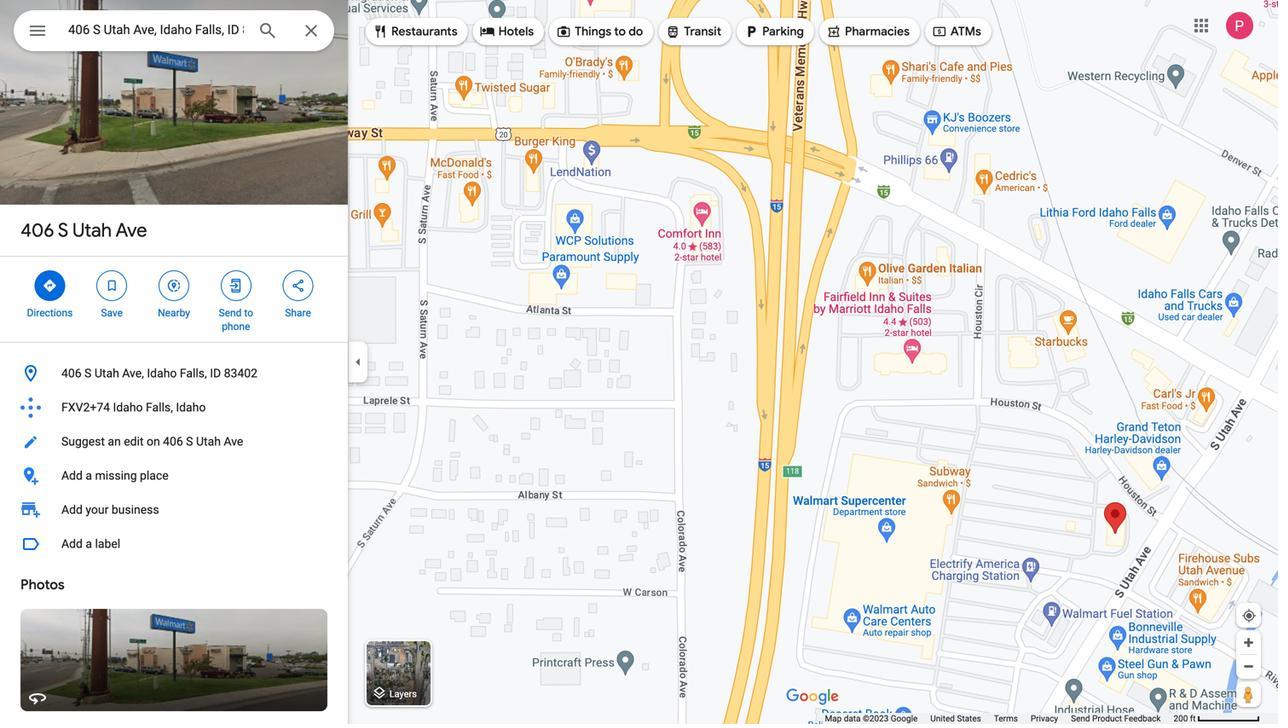 Task type: describe. For each thing, give the bounding box(es) containing it.
phone
[[222, 321, 250, 333]]

 pharmacies
[[827, 22, 910, 41]]

s for 406 s utah ave
[[58, 218, 69, 242]]

idaho down 406 s utah ave, idaho falls, id 83402 button in the left of the page
[[176, 401, 206, 415]]

 atms
[[932, 22, 982, 41]]

to inside  things to do
[[615, 24, 626, 39]]

show your location image
[[1242, 608, 1258, 624]]

406 s utah ave
[[20, 218, 147, 242]]


[[42, 276, 58, 295]]

1 vertical spatial falls,
[[146, 401, 173, 415]]

406 inside button
[[163, 435, 183, 449]]

place
[[140, 469, 169, 483]]

send to phone
[[219, 307, 253, 333]]

footer inside google maps element
[[825, 713, 1174, 724]]

united states button
[[931, 713, 982, 724]]

data
[[844, 714, 861, 724]]

on
[[147, 435, 160, 449]]


[[104, 276, 120, 295]]

406 for 406 s utah ave, idaho falls, id 83402
[[61, 366, 82, 381]]

add for add a missing place
[[61, 469, 83, 483]]

add your business link
[[0, 493, 348, 527]]


[[666, 22, 681, 41]]

add a missing place button
[[0, 459, 348, 493]]


[[932, 22, 948, 41]]

 transit
[[666, 22, 722, 41]]

add a label
[[61, 537, 120, 551]]

things
[[575, 24, 612, 39]]

collapse side panel image
[[349, 353, 368, 372]]

zoom in image
[[1243, 636, 1256, 649]]

zoom out image
[[1243, 660, 1256, 673]]

add your business
[[61, 503, 159, 517]]

fxv2+74 idaho falls, idaho
[[61, 401, 206, 415]]

suggest an edit on 406 s utah ave
[[61, 435, 243, 449]]

a for missing
[[86, 469, 92, 483]]

layers
[[390, 689, 417, 699]]

nearby
[[158, 307, 190, 319]]

83402
[[224, 366, 258, 381]]

0 vertical spatial ave
[[116, 218, 147, 242]]

 things to do
[[556, 22, 644, 41]]

business
[[112, 503, 159, 517]]

s for 406 s utah ave, idaho falls, id 83402
[[85, 366, 92, 381]]

google account: payton hansen  
(payton.hansen@adept.ai) image
[[1227, 12, 1254, 39]]

united states
[[931, 714, 982, 724]]

 search field
[[14, 10, 334, 55]]

save
[[101, 307, 123, 319]]

terms button
[[995, 713, 1019, 724]]

map
[[825, 714, 842, 724]]


[[480, 22, 495, 41]]

 restaurants
[[373, 22, 458, 41]]

photos
[[20, 576, 65, 594]]


[[228, 276, 244, 295]]

transit
[[684, 24, 722, 39]]

406 s utah ave, idaho falls, id 83402 button
[[0, 357, 348, 391]]

to inside send to phone
[[244, 307, 253, 319]]


[[27, 18, 48, 43]]

a for label
[[86, 537, 92, 551]]

 hotels
[[480, 22, 534, 41]]

add a missing place
[[61, 469, 169, 483]]

ave inside button
[[224, 435, 243, 449]]

an
[[108, 435, 121, 449]]

send for send product feedback
[[1072, 714, 1091, 724]]

united
[[931, 714, 956, 724]]

utah inside suggest an edit on 406 s utah ave button
[[196, 435, 221, 449]]

add for add your business
[[61, 503, 83, 517]]

hotels
[[499, 24, 534, 39]]



Task type: locate. For each thing, give the bounding box(es) containing it.
utah left ave,
[[95, 366, 119, 381]]

a left label
[[86, 537, 92, 551]]

0 horizontal spatial s
[[58, 218, 69, 242]]


[[827, 22, 842, 41]]

falls, left id
[[180, 366, 207, 381]]

send inside send to phone
[[219, 307, 242, 319]]

1 vertical spatial a
[[86, 537, 92, 551]]

pharmacies
[[845, 24, 910, 39]]

0 vertical spatial to
[[615, 24, 626, 39]]

2 horizontal spatial s
[[186, 435, 193, 449]]


[[291, 276, 306, 295]]

0 horizontal spatial ave
[[116, 218, 147, 242]]


[[556, 22, 572, 41]]

missing
[[95, 469, 137, 483]]

idaho right ave,
[[147, 366, 177, 381]]

add down suggest
[[61, 469, 83, 483]]

privacy button
[[1031, 713, 1059, 724]]

None field
[[68, 20, 244, 40]]

1 horizontal spatial send
[[1072, 714, 1091, 724]]

send for send to phone
[[219, 307, 242, 319]]

add a label button
[[0, 527, 348, 561]]

share
[[285, 307, 311, 319]]

406 S Utah Ave, Idaho Falls, ID 83402 field
[[14, 10, 334, 51]]

0 vertical spatial send
[[219, 307, 242, 319]]

fxv2+74 idaho falls, idaho button
[[0, 391, 348, 425]]

a
[[86, 469, 92, 483], [86, 537, 92, 551]]

406 right on
[[163, 435, 183, 449]]

utah inside 406 s utah ave, idaho falls, id 83402 button
[[95, 366, 119, 381]]

send product feedback
[[1072, 714, 1162, 724]]

s
[[58, 218, 69, 242], [85, 366, 92, 381], [186, 435, 193, 449]]

s up directions
[[58, 218, 69, 242]]

2 vertical spatial utah
[[196, 435, 221, 449]]

add for add a label
[[61, 537, 83, 551]]

send product feedback button
[[1072, 713, 1162, 724]]

1 add from the top
[[61, 469, 83, 483]]

2 add from the top
[[61, 503, 83, 517]]

©2023
[[863, 714, 889, 724]]

utah for ave,
[[95, 366, 119, 381]]

idaho down ave,
[[113, 401, 143, 415]]

0 horizontal spatial to
[[244, 307, 253, 319]]

s right on
[[186, 435, 193, 449]]

 parking
[[744, 22, 805, 41]]

actions for 406 s utah ave region
[[0, 257, 348, 342]]

product
[[1093, 714, 1123, 724]]

1 vertical spatial s
[[85, 366, 92, 381]]

edit
[[124, 435, 144, 449]]

footer
[[825, 713, 1174, 724]]

s inside button
[[85, 366, 92, 381]]

states
[[958, 714, 982, 724]]

terms
[[995, 714, 1019, 724]]

1 vertical spatial ave
[[224, 435, 243, 449]]

1 horizontal spatial 406
[[61, 366, 82, 381]]

406
[[20, 218, 54, 242], [61, 366, 82, 381], [163, 435, 183, 449]]

send left product
[[1072, 714, 1091, 724]]

2 vertical spatial add
[[61, 537, 83, 551]]

0 horizontal spatial falls,
[[146, 401, 173, 415]]

a left missing
[[86, 469, 92, 483]]

0 vertical spatial add
[[61, 469, 83, 483]]

atms
[[951, 24, 982, 39]]

2 vertical spatial 406
[[163, 435, 183, 449]]

utah down fxv2+74 idaho falls, idaho button
[[196, 435, 221, 449]]

ft
[[1191, 714, 1197, 724]]


[[744, 22, 759, 41]]

200 ft button
[[1174, 714, 1261, 724]]

to left do
[[615, 24, 626, 39]]

0 vertical spatial a
[[86, 469, 92, 483]]

0 horizontal spatial send
[[219, 307, 242, 319]]

footer containing map data ©2023 google
[[825, 713, 1174, 724]]

2 horizontal spatial 406
[[163, 435, 183, 449]]

to
[[615, 24, 626, 39], [244, 307, 253, 319]]

406 s utah ave, idaho falls, id 83402
[[61, 366, 258, 381]]

1 horizontal spatial falls,
[[180, 366, 207, 381]]

send inside button
[[1072, 714, 1091, 724]]

utah
[[72, 218, 112, 242], [95, 366, 119, 381], [196, 435, 221, 449]]

id
[[210, 366, 221, 381]]

1 horizontal spatial s
[[85, 366, 92, 381]]

your
[[86, 503, 109, 517]]

406 up 
[[20, 218, 54, 242]]

406 inside button
[[61, 366, 82, 381]]

0 vertical spatial s
[[58, 218, 69, 242]]

2 a from the top
[[86, 537, 92, 551]]

s inside button
[[186, 435, 193, 449]]

send
[[219, 307, 242, 319], [1072, 714, 1091, 724]]

1 vertical spatial utah
[[95, 366, 119, 381]]

parking
[[763, 24, 805, 39]]

suggest
[[61, 435, 105, 449]]

feedback
[[1125, 714, 1162, 724]]

1 vertical spatial add
[[61, 503, 83, 517]]

none field inside 406 s utah ave, idaho falls, id 83402 field
[[68, 20, 244, 40]]

idaho
[[147, 366, 177, 381], [113, 401, 143, 415], [176, 401, 206, 415]]

privacy
[[1031, 714, 1059, 724]]

falls,
[[180, 366, 207, 381], [146, 401, 173, 415]]

google maps element
[[0, 0, 1279, 724]]

1 a from the top
[[86, 469, 92, 483]]

to up phone
[[244, 307, 253, 319]]

0 vertical spatial utah
[[72, 218, 112, 242]]

fxv2+74
[[61, 401, 110, 415]]

ave
[[116, 218, 147, 242], [224, 435, 243, 449]]

406 for 406 s utah ave
[[20, 218, 54, 242]]

ave down fxv2+74 idaho falls, idaho button
[[224, 435, 243, 449]]

send up phone
[[219, 307, 242, 319]]

label
[[95, 537, 120, 551]]

suggest an edit on 406 s utah ave button
[[0, 425, 348, 459]]


[[166, 276, 182, 295]]

s up the fxv2+74
[[85, 366, 92, 381]]

show street view coverage image
[[1237, 682, 1262, 707]]

1 horizontal spatial to
[[615, 24, 626, 39]]

200 ft
[[1174, 714, 1197, 724]]

1 vertical spatial send
[[1072, 714, 1091, 724]]

0 horizontal spatial 406
[[20, 218, 54, 242]]

add left your
[[61, 503, 83, 517]]

200
[[1174, 714, 1189, 724]]

map data ©2023 google
[[825, 714, 918, 724]]

do
[[629, 24, 644, 39]]

utah for ave
[[72, 218, 112, 242]]

1 vertical spatial to
[[244, 307, 253, 319]]

restaurants
[[392, 24, 458, 39]]

0 vertical spatial falls,
[[180, 366, 207, 381]]

2 vertical spatial s
[[186, 435, 193, 449]]

directions
[[27, 307, 73, 319]]

add left label
[[61, 537, 83, 551]]

ave up 
[[116, 218, 147, 242]]

1 horizontal spatial ave
[[224, 435, 243, 449]]

3 add from the top
[[61, 537, 83, 551]]

add
[[61, 469, 83, 483], [61, 503, 83, 517], [61, 537, 83, 551]]


[[373, 22, 388, 41]]

utah up 
[[72, 218, 112, 242]]

0 vertical spatial 406
[[20, 218, 54, 242]]

google
[[891, 714, 918, 724]]

ave,
[[122, 366, 144, 381]]

406 up the fxv2+74
[[61, 366, 82, 381]]

406 s utah ave main content
[[0, 0, 348, 724]]

 button
[[14, 10, 61, 55]]

falls, down 406 s utah ave, idaho falls, id 83402
[[146, 401, 173, 415]]

1 vertical spatial 406
[[61, 366, 82, 381]]



Task type: vqa. For each thing, say whether or not it's contained in the screenshot.
label's A
yes



